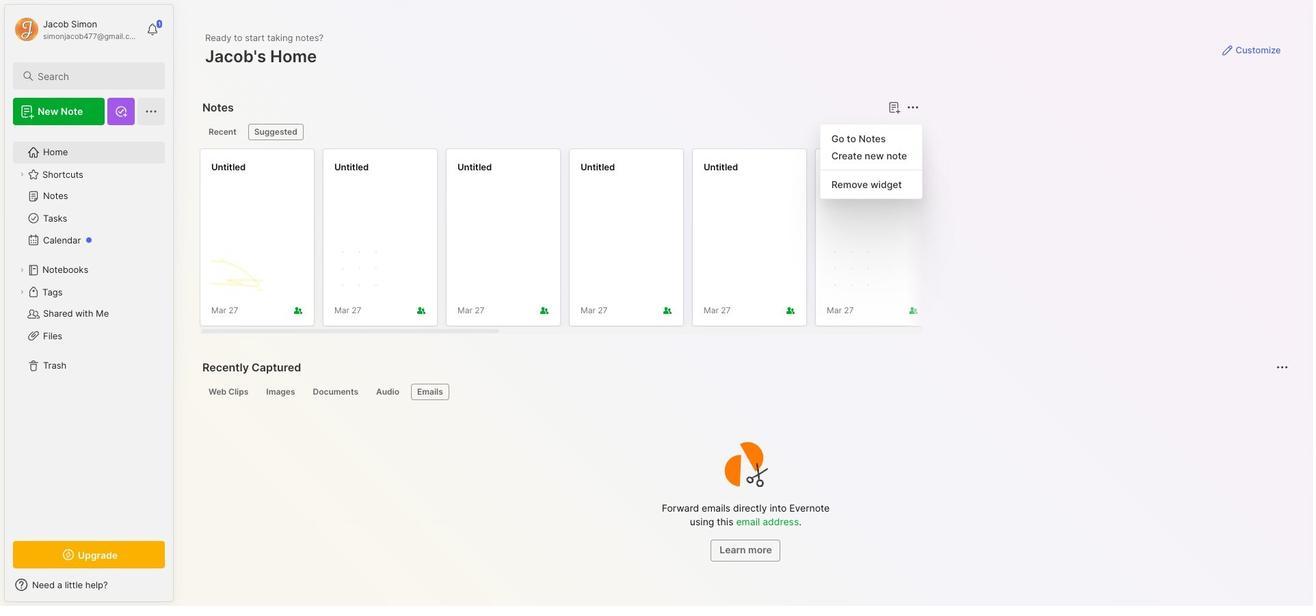 Task type: locate. For each thing, give the bounding box(es) containing it.
click to collapse image
[[173, 581, 183, 597]]

0 horizontal spatial thumbnail image
[[211, 244, 263, 296]]

main element
[[0, 0, 178, 606]]

Account field
[[13, 16, 140, 43]]

2 tab list from the top
[[202, 384, 1287, 400]]

2 horizontal spatial thumbnail image
[[827, 244, 879, 296]]

3 thumbnail image from the left
[[827, 244, 879, 296]]

More actions field
[[903, 98, 923, 117]]

2 thumbnail image from the left
[[335, 244, 387, 296]]

1 vertical spatial tab list
[[202, 384, 1287, 400]]

tab
[[202, 124, 243, 140], [248, 124, 304, 140], [202, 384, 255, 400], [260, 384, 301, 400], [307, 384, 365, 400], [370, 384, 406, 400], [411, 384, 449, 400]]

tree
[[5, 133, 173, 529]]

1 horizontal spatial thumbnail image
[[335, 244, 387, 296]]

thumbnail image
[[211, 244, 263, 296], [335, 244, 387, 296], [827, 244, 879, 296]]

tab list
[[202, 124, 917, 140], [202, 384, 1287, 400]]

row group
[[200, 148, 1313, 335]]

None search field
[[38, 68, 153, 84]]

dropdown list menu
[[821, 130, 922, 193]]

0 vertical spatial tab list
[[202, 124, 917, 140]]



Task type: describe. For each thing, give the bounding box(es) containing it.
1 thumbnail image from the left
[[211, 244, 263, 296]]

expand notebooks image
[[18, 266, 26, 274]]

more actions image
[[905, 99, 921, 116]]

1 tab list from the top
[[202, 124, 917, 140]]

expand tags image
[[18, 288, 26, 296]]

Search text field
[[38, 70, 153, 83]]

WHAT'S NEW field
[[5, 574, 173, 596]]

tree inside main element
[[5, 133, 173, 529]]

none search field inside main element
[[38, 68, 153, 84]]



Task type: vqa. For each thing, say whether or not it's contained in the screenshot.
'tab' to the right
no



